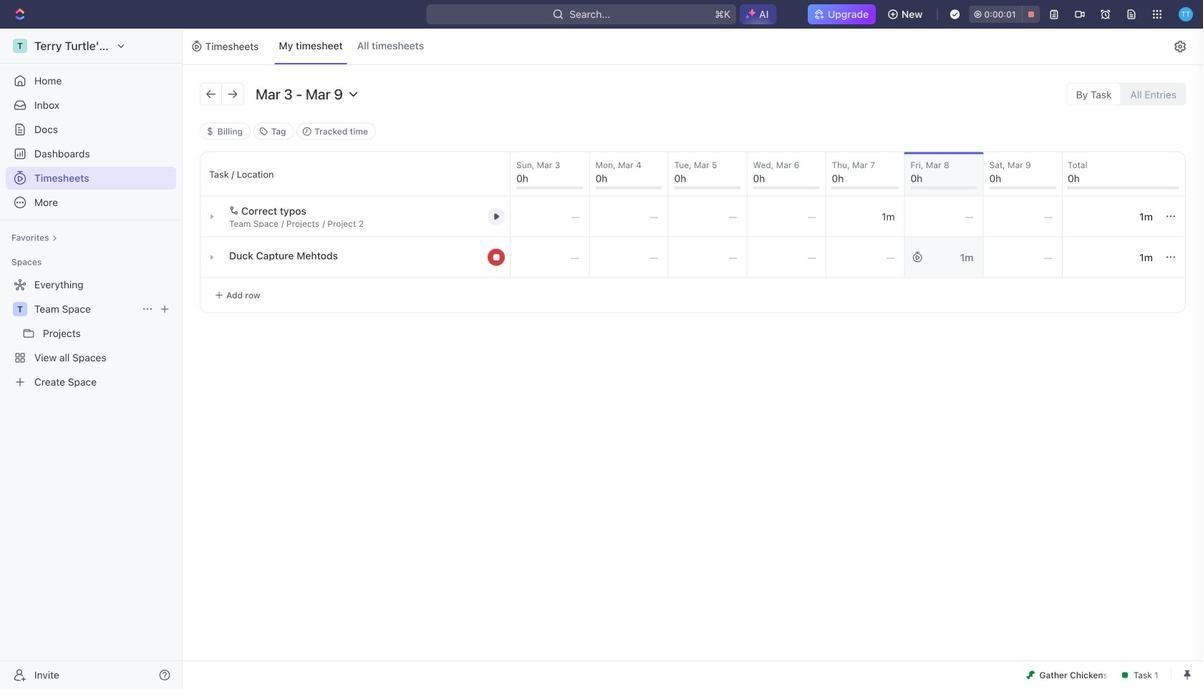 Task type: describe. For each thing, give the bounding box(es) containing it.
sidebar navigation
[[0, 29, 186, 690]]

terry turtle's workspace, , element
[[13, 39, 27, 53]]



Task type: locate. For each thing, give the bounding box(es) containing it.
tree
[[6, 274, 176, 394]]

— text field
[[511, 197, 589, 237], [590, 197, 668, 237], [748, 197, 826, 237], [826, 197, 905, 237], [905, 197, 983, 237], [511, 237, 589, 278], [590, 237, 668, 278], [669, 237, 747, 278], [826, 237, 905, 278], [905, 237, 983, 278], [984, 237, 1062, 278]]

— text field
[[669, 197, 747, 237], [984, 197, 1062, 237], [1062, 197, 1163, 237], [748, 237, 826, 278], [1062, 237, 1163, 278]]

drumstick bite image
[[1027, 672, 1036, 680]]

team space, , element
[[13, 302, 27, 317]]

tree inside sidebar navigation
[[6, 274, 176, 394]]



Task type: vqa. For each thing, say whether or not it's contained in the screenshot.
Dropdown menu "icon"
no



